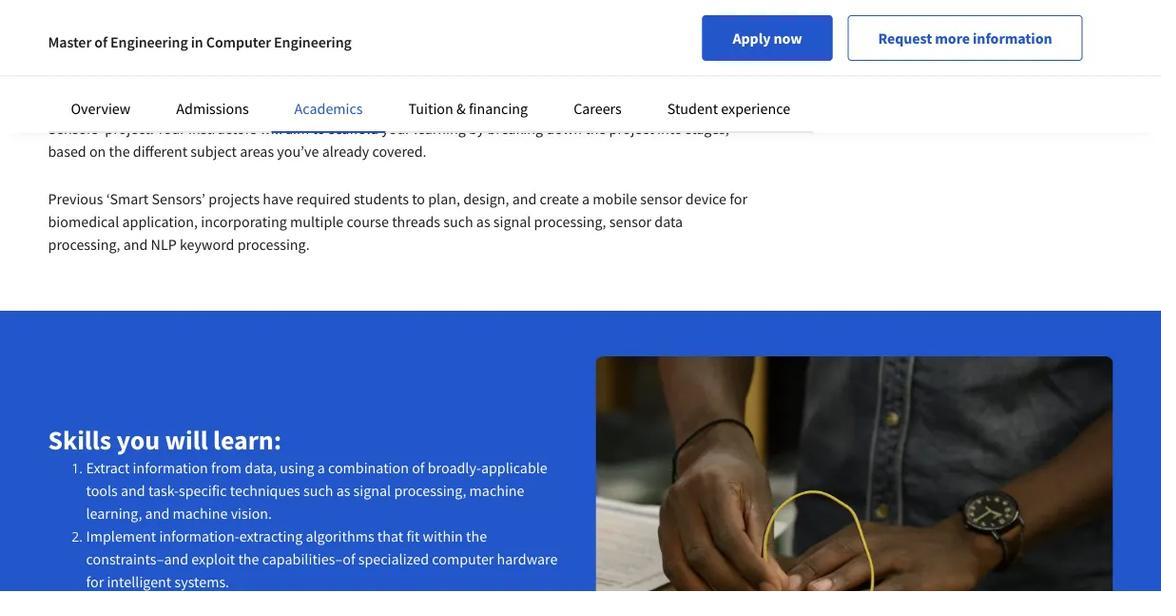 Task type: describe. For each thing, give the bounding box(es) containing it.
peers
[[554, 96, 589, 115]]

systems.
[[174, 573, 229, 592]]

combination
[[328, 459, 409, 478]]

apply
[[733, 29, 771, 48]]

learned
[[377, 96, 426, 115]]

request
[[878, 29, 932, 48]]

and down task-
[[145, 504, 170, 523]]

student experience link
[[667, 99, 790, 118]]

fit
[[406, 527, 420, 546]]

&
[[456, 99, 466, 118]]

previous 'smart sensors' projects have required students to plan, design, and create a mobile sensor device for biomedical application, incorporating multiple course threads such as signal processing, sensor data processing, and nlp keyword processing.
[[48, 189, 747, 254]]

extracting
[[239, 527, 303, 546]]

larger-
[[623, 96, 664, 115]]

vision.
[[231, 504, 272, 523]]

into
[[657, 119, 682, 138]]

and inside in this final course, you will apply everything you've learned and work with your peers on a larger-scale, 'smart sensors' project. your instructors will aim to scaffold your learning by breaking down the project into stages, based on the different subject areas you've already covered.
[[429, 96, 453, 115]]

such inside previous 'smart sensors' projects have required students to plan, design, and create a mobile sensor device for biomedical application, incorporating multiple course threads such as signal processing, sensor data processing, and nlp keyword processing.
[[443, 212, 473, 231]]

0 vertical spatial your
[[522, 96, 551, 115]]

you inside skills you will learn: extract information from data, using a combination of broadly-applicable tools and task-specific techniques such as signal processing, machine learning, and machine vision. implement information-extracting algorithms that fit within the constraints–and exploit the capabilities–of specialized computer hardware for intelligent systems.
[[116, 423, 160, 456]]

sensors' inside previous 'smart sensors' projects have required students to plan, design, and create a mobile sensor device for biomedical application, incorporating multiple course threads such as signal processing, sensor data processing, and nlp keyword processing.
[[152, 189, 205, 208]]

biomedical
[[48, 212, 119, 231]]

and left create
[[512, 189, 537, 208]]

in
[[191, 32, 203, 51]]

tuition & financing link
[[408, 99, 528, 118]]

0 horizontal spatial of
[[94, 32, 107, 51]]

students
[[354, 189, 409, 208]]

threads
[[392, 212, 440, 231]]

the up computer
[[466, 527, 487, 546]]

financing
[[469, 99, 528, 118]]

breaking
[[487, 119, 543, 138]]

master
[[48, 32, 92, 51]]

apply now
[[733, 29, 802, 48]]

constraints–and
[[86, 550, 188, 569]]

data
[[655, 212, 683, 231]]

work
[[456, 96, 488, 115]]

algorithms
[[306, 527, 374, 546]]

incorporating
[[201, 212, 287, 231]]

areas
[[240, 142, 274, 161]]

admissions link
[[176, 99, 249, 118]]

aim
[[285, 119, 309, 138]]

a inside previous 'smart sensors' projects have required students to plan, design, and create a mobile sensor device for biomedical application, incorporating multiple course threads such as signal processing, sensor data processing, and nlp keyword processing.
[[582, 189, 590, 208]]

to inside previous 'smart sensors' projects have required students to plan, design, and create a mobile sensor device for biomedical application, incorporating multiple course threads such as signal processing, sensor data processing, and nlp keyword processing.
[[412, 189, 425, 208]]

overview
[[71, 99, 131, 118]]

broadly-
[[428, 459, 481, 478]]

covered.
[[372, 142, 427, 161]]

different
[[133, 142, 187, 161]]

implement
[[86, 527, 156, 546]]

careers link
[[574, 99, 622, 118]]

learning,
[[86, 504, 142, 523]]

project.
[[105, 119, 154, 138]]

hardware
[[497, 550, 558, 569]]

1 vertical spatial sensor
[[609, 212, 652, 231]]

signal inside skills you will learn: extract information from data, using a combination of broadly-applicable tools and task-specific techniques such as signal processing, machine learning, and machine vision. implement information-extracting algorithms that fit within the constraints–and exploit the capabilities–of specialized computer hardware for intelligent systems.
[[353, 481, 391, 501]]

plan,
[[428, 189, 460, 208]]

request more information
[[878, 29, 1052, 48]]

you inside in this final course, you will apply everything you've learned and work with your peers on a larger-scale, 'smart sensors' project. your instructors will aim to scaffold your learning by breaking down the project into stages, based on the different subject areas you've already covered.
[[170, 96, 194, 115]]

tuition & financing
[[408, 99, 528, 118]]

careers
[[574, 99, 622, 118]]

student
[[667, 99, 718, 118]]

computer
[[206, 32, 271, 51]]

in this final course, you will apply everything you've learned and work with your peers on a larger-scale, 'smart sensors' project. your instructors will aim to scaffold your learning by breaking down the project into stages, based on the different subject areas you've already covered.
[[48, 96, 745, 161]]

capstone
[[48, 45, 154, 78]]

for inside previous 'smart sensors' projects have required students to plan, design, and create a mobile sensor device for biomedical application, incorporating multiple course threads such as signal processing, sensor data processing, and nlp keyword processing.
[[730, 189, 747, 208]]

such inside skills you will learn: extract information from data, using a combination of broadly-applicable tools and task-specific techniques such as signal processing, machine learning, and machine vision. implement information-extracting algorithms that fit within the constraints–and exploit the capabilities–of specialized computer hardware for intelligent systems.
[[303, 481, 333, 501]]

more
[[935, 29, 970, 48]]

of inside skills you will learn: extract information from data, using a combination of broadly-applicable tools and task-specific techniques such as signal processing, machine learning, and machine vision. implement information-extracting algorithms that fit within the constraints–and exploit the capabilities–of specialized computer hardware for intelligent systems.
[[412, 459, 425, 478]]

techniques
[[230, 481, 300, 501]]

subject
[[190, 142, 237, 161]]

learning
[[414, 119, 466, 138]]

2 engineering from the left
[[274, 32, 352, 51]]

as inside skills you will learn: extract information from data, using a combination of broadly-applicable tools and task-specific techniques such as signal processing, machine learning, and machine vision. implement information-extracting algorithms that fit within the constraints–and exploit the capabilities–of specialized computer hardware for intelligent systems.
[[336, 481, 350, 501]]

course,
[[121, 96, 167, 115]]

your
[[157, 119, 185, 138]]

information inside button
[[973, 29, 1052, 48]]

exploit
[[191, 550, 235, 569]]

0 horizontal spatial on
[[89, 142, 106, 161]]

down
[[546, 119, 582, 138]]

apply
[[222, 96, 258, 115]]

admissions
[[176, 99, 249, 118]]



Task type: vqa. For each thing, say whether or not it's contained in the screenshot.
newbies
no



Task type: locate. For each thing, give the bounding box(es) containing it.
1 vertical spatial of
[[412, 459, 425, 478]]

0 vertical spatial will
[[197, 96, 219, 115]]

extract
[[86, 459, 130, 478]]

as down combination
[[336, 481, 350, 501]]

1 vertical spatial such
[[303, 481, 333, 501]]

0 horizontal spatial engineering
[[110, 32, 188, 51]]

your up covered.
[[382, 119, 410, 138]]

0 horizontal spatial sensors'
[[48, 119, 102, 138]]

the
[[585, 119, 606, 138], [109, 142, 130, 161], [466, 527, 487, 546], [238, 550, 259, 569]]

0 vertical spatial such
[[443, 212, 473, 231]]

1 vertical spatial machine
[[173, 504, 228, 523]]

0 horizontal spatial such
[[303, 481, 333, 501]]

1 vertical spatial you've
[[277, 142, 319, 161]]

sensor up data
[[640, 189, 682, 208]]

sensor
[[640, 189, 682, 208], [609, 212, 652, 231]]

1 vertical spatial you
[[116, 423, 160, 456]]

1 vertical spatial sensors'
[[152, 189, 205, 208]]

such down the plan,
[[443, 212, 473, 231]]

processing, down biomedical
[[48, 235, 120, 254]]

and
[[429, 96, 453, 115], [512, 189, 537, 208], [123, 235, 148, 254], [121, 481, 145, 501], [145, 504, 170, 523]]

0 vertical spatial of
[[94, 32, 107, 51]]

a right create
[[582, 189, 590, 208]]

sensors' up 'application,' at left top
[[152, 189, 205, 208]]

with
[[491, 96, 519, 115]]

0 vertical spatial on
[[592, 96, 609, 115]]

0 horizontal spatial your
[[382, 119, 410, 138]]

as inside previous 'smart sensors' projects have required students to plan, design, and create a mobile sensor device for biomedical application, incorporating multiple course threads such as signal processing, sensor data processing, and nlp keyword processing.
[[476, 212, 490, 231]]

1 vertical spatial for
[[86, 573, 104, 592]]

to right aim
[[312, 119, 326, 138]]

and left nlp
[[123, 235, 148, 254]]

'smart up 'application,' at left top
[[106, 189, 149, 208]]

this
[[63, 96, 87, 115]]

1 vertical spatial information
[[133, 459, 208, 478]]

will left aim
[[260, 119, 282, 138]]

0 horizontal spatial 'smart
[[106, 189, 149, 208]]

course
[[347, 212, 389, 231]]

as
[[476, 212, 490, 231], [336, 481, 350, 501]]

1 horizontal spatial machine
[[469, 481, 525, 501]]

using
[[280, 459, 314, 478]]

by
[[469, 119, 484, 138]]

previous
[[48, 189, 103, 208]]

signal inside previous 'smart sensors' projects have required students to plan, design, and create a mobile sensor device for biomedical application, incorporating multiple course threads such as signal processing, sensor data processing, and nlp keyword processing.
[[493, 212, 531, 231]]

student experience
[[667, 99, 790, 118]]

0 vertical spatial signal
[[493, 212, 531, 231]]

that
[[377, 527, 403, 546]]

signal down design,
[[493, 212, 531, 231]]

a inside skills you will learn: extract information from data, using a combination of broadly-applicable tools and task-specific techniques such as signal processing, machine learning, and machine vision. implement information-extracting algorithms that fit within the constraints–and exploit the capabilities–of specialized computer hardware for intelligent systems.
[[317, 459, 325, 478]]

0 horizontal spatial a
[[317, 459, 325, 478]]

processing.
[[237, 235, 310, 254]]

a inside in this final course, you will apply everything you've learned and work with your peers on a larger-scale, 'smart sensors' project. your instructors will aim to scaffold your learning by breaking down the project into stages, based on the different subject areas you've already covered.
[[612, 96, 619, 115]]

0 vertical spatial processing,
[[534, 212, 606, 231]]

scale,
[[664, 96, 700, 115]]

1 vertical spatial to
[[412, 189, 425, 208]]

information right more
[[973, 29, 1052, 48]]

on right peers
[[592, 96, 609, 115]]

0 vertical spatial you
[[170, 96, 194, 115]]

1 horizontal spatial on
[[592, 96, 609, 115]]

stages,
[[685, 119, 729, 138]]

projects
[[209, 189, 260, 208]]

1 vertical spatial a
[[582, 189, 590, 208]]

'smart inside previous 'smart sensors' projects have required students to plan, design, and create a mobile sensor device for biomedical application, incorporating multiple course threads such as signal processing, sensor data processing, and nlp keyword processing.
[[106, 189, 149, 208]]

0 vertical spatial sensor
[[640, 189, 682, 208]]

now
[[774, 29, 802, 48]]

specific
[[179, 481, 227, 501]]

0 horizontal spatial to
[[312, 119, 326, 138]]

have
[[263, 189, 293, 208]]

1 horizontal spatial processing,
[[394, 481, 466, 501]]

1 vertical spatial on
[[89, 142, 106, 161]]

everything
[[261, 96, 329, 115]]

0 vertical spatial as
[[476, 212, 490, 231]]

intelligent
[[107, 573, 171, 592]]

1 horizontal spatial your
[[522, 96, 551, 115]]

your up breaking
[[522, 96, 551, 115]]

0 vertical spatial a
[[612, 96, 619, 115]]

processing, inside skills you will learn: extract information from data, using a combination of broadly-applicable tools and task-specific techniques such as signal processing, machine learning, and machine vision. implement information-extracting algorithms that fit within the constraints–and exploit the capabilities–of specialized computer hardware for intelligent systems.
[[394, 481, 466, 501]]

0 vertical spatial information
[[973, 29, 1052, 48]]

1 horizontal spatial engineering
[[274, 32, 352, 51]]

1 horizontal spatial 'smart
[[703, 96, 745, 115]]

skills you will learn: extract information from data, using a combination of broadly-applicable tools and task-specific techniques such as signal processing, machine learning, and machine vision. implement information-extracting algorithms that fit within the constraints–and exploit the capabilities–of specialized computer hardware for intelligent systems.
[[48, 423, 558, 592]]

capabilities–of
[[262, 550, 355, 569]]

'smart up stages,
[[703, 96, 745, 115]]

the down project.
[[109, 142, 130, 161]]

as down design,
[[476, 212, 490, 231]]

for
[[730, 189, 747, 208], [86, 573, 104, 592]]

application,
[[122, 212, 198, 231]]

2 vertical spatial processing,
[[394, 481, 466, 501]]

you up extract
[[116, 423, 160, 456]]

to inside in this final course, you will apply everything you've learned and work with your peers on a larger-scale, 'smart sensors' project. your instructors will aim to scaffold your learning by breaking down the project into stages, based on the different subject areas you've already covered.
[[312, 119, 326, 138]]

nlp
[[151, 235, 177, 254]]

device
[[685, 189, 727, 208]]

signal
[[493, 212, 531, 231], [353, 481, 391, 501]]

scaffold
[[329, 119, 379, 138]]

on right based
[[89, 142, 106, 161]]

already
[[322, 142, 369, 161]]

academics
[[294, 99, 363, 118]]

tools
[[86, 481, 118, 501]]

you up your
[[170, 96, 194, 115]]

1 engineering from the left
[[110, 32, 188, 51]]

1 horizontal spatial as
[[476, 212, 490, 231]]

1 vertical spatial as
[[336, 481, 350, 501]]

you've up scaffold
[[332, 96, 374, 115]]

1 horizontal spatial you
[[170, 96, 194, 115]]

and left &
[[429, 96, 453, 115]]

task-
[[148, 481, 179, 501]]

such
[[443, 212, 473, 231], [303, 481, 333, 501]]

1 horizontal spatial you've
[[332, 96, 374, 115]]

1 vertical spatial signal
[[353, 481, 391, 501]]

0 horizontal spatial as
[[336, 481, 350, 501]]

1 horizontal spatial sensors'
[[152, 189, 205, 208]]

from
[[211, 459, 242, 478]]

a left larger- on the top
[[612, 96, 619, 115]]

a
[[612, 96, 619, 115], [582, 189, 590, 208], [317, 459, 325, 478]]

machine up information-
[[173, 504, 228, 523]]

specialized
[[358, 550, 429, 569]]

within
[[423, 527, 463, 546]]

0 vertical spatial sensors'
[[48, 119, 102, 138]]

1 horizontal spatial for
[[730, 189, 747, 208]]

for right device
[[730, 189, 747, 208]]

will inside skills you will learn: extract information from data, using a combination of broadly-applicable tools and task-specific techniques such as signal processing, machine learning, and machine vision. implement information-extracting algorithms that fit within the constraints–and exploit the capabilities–of specialized computer hardware for intelligent systems.
[[165, 423, 208, 456]]

information up task-
[[133, 459, 208, 478]]

learn:
[[213, 423, 281, 456]]

1 horizontal spatial to
[[412, 189, 425, 208]]

1 vertical spatial will
[[260, 119, 282, 138]]

1 horizontal spatial signal
[[493, 212, 531, 231]]

0 horizontal spatial signal
[[353, 481, 391, 501]]

and up learning, on the bottom
[[121, 481, 145, 501]]

1 vertical spatial processing,
[[48, 235, 120, 254]]

2 horizontal spatial processing,
[[534, 212, 606, 231]]

instructors
[[188, 119, 257, 138]]

a right the using
[[317, 459, 325, 478]]

1 vertical spatial your
[[382, 119, 410, 138]]

for inside skills you will learn: extract information from data, using a combination of broadly-applicable tools and task-specific techniques such as signal processing, machine learning, and machine vision. implement information-extracting algorithms that fit within the constraints–and exploit the capabilities–of specialized computer hardware for intelligent systems.
[[86, 573, 104, 592]]

your
[[522, 96, 551, 115], [382, 119, 410, 138]]

you
[[170, 96, 194, 115], [116, 423, 160, 456]]

overview link
[[71, 99, 131, 118]]

on
[[592, 96, 609, 115], [89, 142, 106, 161]]

final
[[90, 96, 118, 115]]

you've
[[332, 96, 374, 115], [277, 142, 319, 161]]

sensors' inside in this final course, you will apply everything you've learned and work with your peers on a larger-scale, 'smart sensors' project. your instructors will aim to scaffold your learning by breaking down the project into stages, based on the different subject areas you've already covered.
[[48, 119, 102, 138]]

of
[[94, 32, 107, 51], [412, 459, 425, 478]]

for left the intelligent
[[86, 573, 104, 592]]

sensor down mobile
[[609, 212, 652, 231]]

will up specific
[[165, 423, 208, 456]]

engineering left "in"
[[110, 32, 188, 51]]

of right master
[[94, 32, 107, 51]]

master of engineering in computer engineering
[[48, 32, 352, 51]]

'smart inside in this final course, you will apply everything you've learned and work with your peers on a larger-scale, 'smart sensors' project. your instructors will aim to scaffold your learning by breaking down the project into stages, based on the different subject areas you've already covered.
[[703, 96, 745, 115]]

signal down combination
[[353, 481, 391, 501]]

create
[[540, 189, 579, 208]]

0 horizontal spatial you
[[116, 423, 160, 456]]

sensors'
[[48, 119, 102, 138], [152, 189, 205, 208]]

processing, down create
[[534, 212, 606, 231]]

0 horizontal spatial processing,
[[48, 235, 120, 254]]

apply now button
[[702, 15, 833, 61]]

processing, down broadly- on the left bottom
[[394, 481, 466, 501]]

keyword
[[180, 235, 234, 254]]

engineering
[[110, 32, 188, 51], [274, 32, 352, 51]]

project
[[609, 119, 654, 138]]

experience
[[721, 99, 790, 118]]

1 vertical spatial 'smart
[[106, 189, 149, 208]]

the down extracting
[[238, 550, 259, 569]]

computer
[[432, 550, 494, 569]]

of left broadly- on the left bottom
[[412, 459, 425, 478]]

machine
[[469, 481, 525, 501], [173, 504, 228, 523]]

0 horizontal spatial you've
[[277, 142, 319, 161]]

0 vertical spatial 'smart
[[703, 96, 745, 115]]

1 horizontal spatial such
[[443, 212, 473, 231]]

based
[[48, 142, 86, 161]]

2 horizontal spatial a
[[612, 96, 619, 115]]

0 vertical spatial machine
[[469, 481, 525, 501]]

to up threads
[[412, 189, 425, 208]]

data,
[[245, 459, 277, 478]]

will up instructors
[[197, 96, 219, 115]]

request more information button
[[848, 15, 1083, 61]]

information inside skills you will learn: extract information from data, using a combination of broadly-applicable tools and task-specific techniques such as signal processing, machine learning, and machine vision. implement information-extracting algorithms that fit within the constraints–and exploit the capabilities–of specialized computer hardware for intelligent systems.
[[133, 459, 208, 478]]

skills
[[48, 423, 111, 456]]

sensors' down this
[[48, 119, 102, 138]]

tuition
[[408, 99, 453, 118]]

you've down aim
[[277, 142, 319, 161]]

such down the using
[[303, 481, 333, 501]]

1 horizontal spatial of
[[412, 459, 425, 478]]

1 horizontal spatial a
[[582, 189, 590, 208]]

2 vertical spatial a
[[317, 459, 325, 478]]

academics link
[[294, 99, 363, 118]]

machine down applicable at left bottom
[[469, 481, 525, 501]]

0 horizontal spatial information
[[133, 459, 208, 478]]

design,
[[463, 189, 509, 208]]

mobile
[[593, 189, 637, 208]]

to
[[312, 119, 326, 138], [412, 189, 425, 208]]

applicable
[[481, 459, 548, 478]]

0 horizontal spatial machine
[[173, 504, 228, 523]]

0 horizontal spatial for
[[86, 573, 104, 592]]

2 vertical spatial will
[[165, 423, 208, 456]]

information-
[[159, 527, 239, 546]]

in
[[48, 96, 60, 115]]

the down 'careers'
[[585, 119, 606, 138]]

0 vertical spatial to
[[312, 119, 326, 138]]

1 horizontal spatial information
[[973, 29, 1052, 48]]

0 vertical spatial for
[[730, 189, 747, 208]]

0 vertical spatial you've
[[332, 96, 374, 115]]

engineering up the everything
[[274, 32, 352, 51]]



